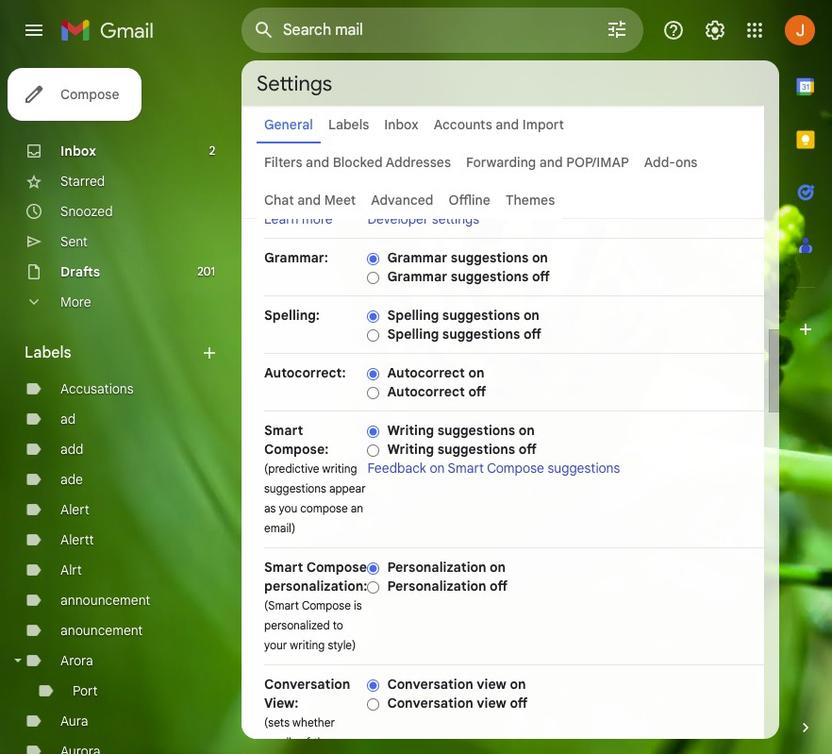 Task type: locate. For each thing, give the bounding box(es) containing it.
email
[[642, 192, 674, 209]]

smart compose: (predictive writing suggestions appear as you compose an email)
[[264, 422, 366, 535]]

anouncement link
[[60, 622, 143, 639]]

drafts link
[[60, 263, 100, 280]]

Personalization off radio
[[368, 581, 380, 595]]

2 grammar from the top
[[388, 268, 448, 285]]

chat and meet link
[[264, 192, 356, 209]]

grammar suggestions off
[[388, 268, 550, 285]]

1 spelling from the top
[[388, 307, 439, 324]]

off down spelling suggestions on
[[524, 326, 542, 343]]

suggestions for grammar suggestions off
[[451, 268, 529, 285]]

off for spelling suggestions on
[[524, 326, 542, 343]]

and for forwarding
[[540, 154, 564, 171]]

add link
[[60, 441, 83, 458]]

labels
[[329, 116, 370, 133], [25, 344, 71, 363]]

and left 'import'
[[496, 116, 520, 133]]

writing up appear
[[323, 462, 358, 476]]

Writing suggestions on radio
[[368, 425, 380, 439]]

suggestions for grammar suggestions on
[[451, 249, 529, 266]]

grammar down developer settings link
[[388, 249, 448, 266]]

writing inside smart compose personalization: (smart compose is personalized to your writing style)
[[290, 638, 325, 653]]

smart up the compose:
[[264, 422, 304, 439]]

emails
[[264, 736, 297, 750]]

0 vertical spatial labels
[[329, 116, 370, 133]]

add
[[60, 441, 83, 458]]

spelling for spelling suggestions on
[[388, 307, 439, 324]]

labels up filters and blocked addresses link
[[329, 116, 370, 133]]

2 writing from the top
[[388, 441, 435, 458]]

0 vertical spatial autocorrect
[[388, 365, 466, 382]]

and down 'import'
[[540, 154, 564, 171]]

add-
[[645, 154, 676, 171]]

conversation view: (sets whether emails of the sam
[[264, 676, 361, 755]]

on up feedback on smart compose suggestions
[[519, 422, 535, 439]]

off down conversation view on
[[510, 695, 528, 712]]

your
[[264, 638, 287, 653]]

0 vertical spatial spelling
[[388, 307, 439, 324]]

sent link
[[60, 233, 88, 250]]

writing right writing suggestions on 'option' at the bottom left of page
[[388, 422, 435, 439]]

1 vertical spatial personalization
[[388, 578, 487, 595]]

inbox up addresses
[[385, 116, 419, 133]]

smart inside 'smart compose: (predictive writing suggestions appear as you compose an email)'
[[264, 422, 304, 439]]

tab list
[[780, 60, 833, 687]]

alrt
[[60, 562, 82, 579]]

0 vertical spatial writing
[[323, 462, 358, 476]]

1 vertical spatial writing
[[388, 441, 435, 458]]

whether
[[293, 716, 335, 730]]

filters
[[264, 154, 303, 171]]

1 grammar from the top
[[388, 249, 448, 266]]

and up more
[[298, 192, 321, 209]]

writing for writing suggestions on
[[388, 422, 435, 439]]

Spelling suggestions off radio
[[368, 328, 380, 343]]

smart
[[264, 422, 304, 439], [448, 460, 484, 477], [264, 559, 304, 576]]

1 vertical spatial inbox link
[[60, 143, 96, 160]]

autocorrect for autocorrect off
[[388, 383, 466, 400]]

compose down personalization:
[[302, 599, 351, 613]]

201
[[198, 264, 215, 279]]

search mail image
[[247, 13, 281, 47]]

gmail image
[[60, 11, 163, 49]]

conversation inside the conversation view: (sets whether emails of the sam
[[264, 676, 351, 693]]

smart inside smart compose personalization: (smart compose is personalized to your writing style)
[[264, 559, 304, 576]]

inbox inside labels navigation
[[60, 143, 96, 160]]

general
[[264, 116, 313, 133]]

off down grammar suggestions on
[[533, 268, 550, 285]]

view for on
[[477, 676, 507, 693]]

announcement link
[[60, 592, 150, 609]]

and for accounts
[[496, 116, 520, 133]]

autocorrect down autocorrect on
[[388, 383, 466, 400]]

and for chat
[[298, 192, 321, 209]]

Personalization on radio
[[368, 562, 380, 576]]

None search field
[[242, 8, 644, 53]]

spelling for spelling suggestions off
[[388, 326, 439, 343]]

offline
[[449, 192, 491, 209]]

off up writing suggestions on
[[469, 383, 487, 400]]

themes link
[[506, 192, 556, 209]]

0 vertical spatial inbox link
[[385, 116, 419, 133]]

1 autocorrect from the top
[[388, 365, 466, 382]]

labels inside labels navigation
[[25, 344, 71, 363]]

filters and blocked addresses link
[[264, 154, 452, 171]]

spelling right spelling suggestions on 'option'
[[388, 307, 439, 324]]

suggestions for writing suggestions on
[[438, 422, 516, 439]]

Writing suggestions off radio
[[368, 444, 380, 458]]

2 view from the top
[[477, 695, 507, 712]]

main menu image
[[23, 19, 45, 42]]

the
[[314, 736, 331, 750]]

of
[[300, 736, 311, 750]]

0 horizontal spatial inbox
[[60, 143, 96, 160]]

inbox link up addresses
[[385, 116, 419, 133]]

1 horizontal spatial labels
[[329, 116, 370, 133]]

alert link
[[60, 501, 89, 518]]

grammar for grammar suggestions on
[[388, 249, 448, 266]]

spelling right spelling suggestions off radio
[[388, 326, 439, 343]]

0 vertical spatial inbox
[[385, 116, 419, 133]]

labels navigation
[[0, 60, 242, 755]]

1 vertical spatial view
[[477, 695, 507, 712]]

port link
[[73, 683, 98, 700]]

1 vertical spatial labels
[[25, 344, 71, 363]]

1 vertical spatial writing
[[290, 638, 325, 653]]

view down conversation view on
[[477, 695, 507, 712]]

autocorrect off
[[388, 383, 487, 400]]

inbox up starred on the left
[[60, 143, 96, 160]]

2 personalization from the top
[[388, 578, 487, 595]]

writing
[[388, 422, 435, 439], [388, 441, 435, 458]]

autocorrect up the autocorrect off
[[388, 365, 466, 382]]

- display dynamic email content when available. developer settings
[[368, 192, 818, 228]]

off
[[533, 268, 550, 285], [524, 326, 542, 343], [469, 383, 487, 400], [519, 441, 537, 458], [490, 578, 508, 595], [510, 695, 528, 712]]

1 writing from the top
[[388, 422, 435, 439]]

labels down more
[[25, 344, 71, 363]]

suggestions for spelling suggestions off
[[443, 326, 521, 343]]

on
[[533, 249, 549, 266], [524, 307, 540, 324], [469, 365, 485, 382], [519, 422, 535, 439], [430, 460, 445, 477], [490, 559, 506, 576], [510, 676, 526, 693]]

addresses
[[386, 154, 452, 171]]

(smart
[[264, 599, 299, 613]]

learn
[[264, 211, 299, 228]]

smart down writing suggestions off
[[448, 460, 484, 477]]

1 personalization from the top
[[388, 559, 487, 576]]

personalization off
[[388, 578, 508, 595]]

personalization down personalization on
[[388, 578, 487, 595]]

grammar right grammar suggestions off 'radio'
[[388, 268, 448, 285]]

conversation down conversation view on
[[388, 695, 474, 712]]

on down '-'
[[533, 249, 549, 266]]

suggestions for writing suggestions off
[[438, 441, 516, 458]]

accounts and import link
[[434, 116, 565, 133]]

view for off
[[477, 695, 507, 712]]

inbox
[[385, 116, 419, 133], [60, 143, 96, 160]]

writing for writing suggestions off
[[388, 441, 435, 458]]

smart up personalization:
[[264, 559, 304, 576]]

2 autocorrect from the top
[[388, 383, 466, 400]]

view up conversation view off
[[477, 676, 507, 693]]

conversation for conversation view off
[[388, 695, 474, 712]]

accusations
[[60, 381, 134, 398]]

1 horizontal spatial inbox link
[[385, 116, 419, 133]]

add-ons link
[[645, 154, 698, 171]]

forwarding and pop/imap link
[[467, 154, 630, 171]]

and for filters
[[306, 154, 330, 171]]

writing up feedback
[[388, 441, 435, 458]]

conversation up the "view:"
[[264, 676, 351, 693]]

writing
[[323, 462, 358, 476], [290, 638, 325, 653]]

spelling
[[388, 307, 439, 324], [388, 326, 439, 343]]

and
[[496, 116, 520, 133], [306, 154, 330, 171], [540, 154, 564, 171], [298, 192, 321, 209]]

(predictive
[[264, 462, 320, 476]]

2 vertical spatial smart
[[264, 559, 304, 576]]

labels link
[[329, 116, 370, 133]]

suggestions for spelling suggestions on
[[443, 307, 521, 324]]

1 view from the top
[[477, 676, 507, 693]]

conversation up conversation view off
[[388, 676, 474, 693]]

meet
[[325, 192, 356, 209]]

1 vertical spatial grammar
[[388, 268, 448, 285]]

when
[[726, 192, 759, 209]]

1 vertical spatial spelling
[[388, 326, 439, 343]]

grammar for grammar suggestions off
[[388, 268, 448, 285]]

ad link
[[60, 411, 76, 428]]

personalization up personalization off
[[388, 559, 487, 576]]

inbox link up starred on the left
[[60, 143, 96, 160]]

learn more link
[[264, 211, 333, 228]]

developer
[[368, 211, 429, 228]]

off up feedback on smart compose suggestions
[[519, 441, 537, 458]]

0 vertical spatial personalization
[[388, 559, 487, 576]]

0 horizontal spatial labels
[[25, 344, 71, 363]]

personalization
[[388, 559, 487, 576], [388, 578, 487, 595]]

0 vertical spatial grammar
[[388, 249, 448, 266]]

and right filters
[[306, 154, 330, 171]]

blocked
[[333, 154, 383, 171]]

drafts
[[60, 263, 100, 280]]

spelling suggestions on
[[388, 307, 540, 324]]

1 vertical spatial inbox
[[60, 143, 96, 160]]

0 vertical spatial view
[[477, 676, 507, 693]]

advanced link
[[371, 192, 434, 209]]

Grammar suggestions off radio
[[368, 271, 380, 285]]

smart for smart compose personalization:
[[264, 559, 304, 576]]

compose down gmail image
[[60, 86, 119, 103]]

inbox for the rightmost inbox link
[[385, 116, 419, 133]]

0 vertical spatial writing
[[388, 422, 435, 439]]

personalized
[[264, 619, 330, 633]]

1 vertical spatial autocorrect
[[388, 383, 466, 400]]

1 horizontal spatial inbox
[[385, 116, 419, 133]]

(sets
[[264, 716, 290, 730]]

conversation
[[264, 676, 351, 693], [388, 676, 474, 693], [388, 695, 474, 712]]

autocorrect:
[[264, 365, 346, 382]]

2 spelling from the top
[[388, 326, 439, 343]]

writing down personalized
[[290, 638, 325, 653]]

advanced search options image
[[599, 10, 637, 48]]

0 vertical spatial smart
[[264, 422, 304, 439]]

Autocorrect on radio
[[368, 367, 380, 381]]

view
[[477, 676, 507, 693], [477, 695, 507, 712]]

personalization:
[[264, 578, 368, 595]]

suggestions
[[451, 249, 529, 266], [451, 268, 529, 285], [443, 307, 521, 324], [443, 326, 521, 343], [438, 422, 516, 439], [438, 441, 516, 458], [548, 460, 621, 477], [264, 482, 327, 496]]

appear
[[329, 482, 366, 496]]



Task type: vqa. For each thing, say whether or not it's contained in the screenshot.
"dynamic"
yes



Task type: describe. For each thing, give the bounding box(es) containing it.
offline link
[[449, 192, 491, 209]]

accounts and import
[[434, 116, 565, 133]]

off for writing suggestions on
[[519, 441, 537, 458]]

forwarding
[[467, 154, 537, 171]]

support image
[[663, 19, 686, 42]]

email)
[[264, 521, 296, 535]]

inbox for left inbox link
[[60, 143, 96, 160]]

aura link
[[60, 713, 88, 730]]

feedback on smart compose suggestions
[[368, 460, 621, 477]]

smart compose personalization: (smart compose is personalized to your writing style)
[[264, 559, 368, 653]]

alertt
[[60, 532, 94, 549]]

on down writing suggestions off
[[430, 460, 445, 477]]

as
[[264, 501, 276, 516]]

Grammar suggestions on radio
[[368, 252, 380, 266]]

to
[[333, 619, 344, 633]]

compose:
[[264, 441, 329, 458]]

spelling:
[[264, 307, 320, 324]]

is
[[354, 599, 362, 613]]

off for conversation view on
[[510, 695, 528, 712]]

style)
[[328, 638, 356, 653]]

an
[[351, 501, 364, 516]]

starred link
[[60, 173, 105, 190]]

pop/imap
[[567, 154, 630, 171]]

content
[[677, 192, 723, 209]]

labels for labels heading
[[25, 344, 71, 363]]

ad
[[60, 411, 76, 428]]

smart for smart compose:
[[264, 422, 304, 439]]

starred
[[60, 173, 105, 190]]

learn more
[[264, 211, 333, 228]]

accounts
[[434, 116, 493, 133]]

you
[[279, 501, 298, 516]]

conversation view on
[[388, 676, 526, 693]]

writing suggestions on
[[388, 422, 535, 439]]

ade
[[60, 471, 83, 488]]

autocorrect on
[[388, 365, 485, 382]]

snoozed
[[60, 203, 113, 220]]

off down personalization on
[[490, 578, 508, 595]]

compose down writing suggestions off
[[488, 460, 545, 477]]

chat
[[264, 192, 294, 209]]

Search mail text field
[[283, 21, 553, 40]]

compose up personalization:
[[307, 559, 367, 576]]

grammar suggestions on
[[388, 249, 549, 266]]

labels for labels link
[[329, 116, 370, 133]]

writing suggestions off
[[388, 441, 537, 458]]

accusations link
[[60, 381, 134, 398]]

settings
[[432, 211, 480, 228]]

on up personalization off
[[490, 559, 506, 576]]

Autocorrect off radio
[[368, 386, 380, 400]]

import
[[523, 116, 565, 133]]

personalization for personalization off
[[388, 578, 487, 595]]

display
[[541, 192, 584, 209]]

on up spelling suggestions off
[[524, 307, 540, 324]]

Conversation view on radio
[[368, 679, 380, 693]]

developer settings link
[[368, 211, 480, 228]]

arora
[[60, 653, 93, 670]]

conversation for conversation view: (sets whether emails of the sam
[[264, 676, 351, 693]]

autocorrect for autocorrect on
[[388, 365, 466, 382]]

on down spelling suggestions off
[[469, 365, 485, 382]]

personalization for personalization on
[[388, 559, 487, 576]]

arora link
[[60, 653, 93, 670]]

compose button
[[8, 68, 142, 121]]

conversation view off
[[388, 695, 528, 712]]

Spelling suggestions on radio
[[368, 310, 380, 324]]

labels heading
[[25, 344, 200, 363]]

2
[[209, 144, 215, 158]]

general link
[[264, 116, 313, 133]]

filters and blocked addresses
[[264, 154, 452, 171]]

snoozed link
[[60, 203, 113, 220]]

alertt link
[[60, 532, 94, 549]]

more button
[[0, 287, 227, 317]]

1 vertical spatial smart
[[448, 460, 484, 477]]

chat and meet
[[264, 192, 356, 209]]

Conversation view off radio
[[368, 698, 380, 712]]

port
[[73, 683, 98, 700]]

forwarding and pop/imap
[[467, 154, 630, 171]]

feedback on smart compose suggestions link
[[368, 460, 621, 477]]

ons
[[676, 154, 698, 171]]

alert
[[60, 501, 89, 518]]

settings
[[257, 70, 333, 96]]

view:
[[264, 695, 299, 712]]

0 horizontal spatial inbox link
[[60, 143, 96, 160]]

compose
[[301, 501, 348, 516]]

sent
[[60, 233, 88, 250]]

more
[[60, 294, 91, 311]]

conversation for conversation view on
[[388, 676, 474, 693]]

aura
[[60, 713, 88, 730]]

off for grammar suggestions on
[[533, 268, 550, 285]]

writing inside 'smart compose: (predictive writing suggestions appear as you compose an email)'
[[323, 462, 358, 476]]

announcement
[[60, 592, 150, 609]]

suggestions inside 'smart compose: (predictive writing suggestions appear as you compose an email)'
[[264, 482, 327, 496]]

grammar:
[[264, 249, 329, 266]]

themes
[[506, 192, 556, 209]]

on up conversation view off
[[510, 676, 526, 693]]

compose inside "button"
[[60, 86, 119, 103]]

more
[[302, 211, 333, 228]]

available.
[[762, 192, 818, 209]]

settings image
[[705, 19, 727, 42]]

-
[[531, 192, 538, 209]]

feedback
[[368, 460, 427, 477]]

add-ons
[[645, 154, 698, 171]]

advanced
[[371, 192, 434, 209]]



